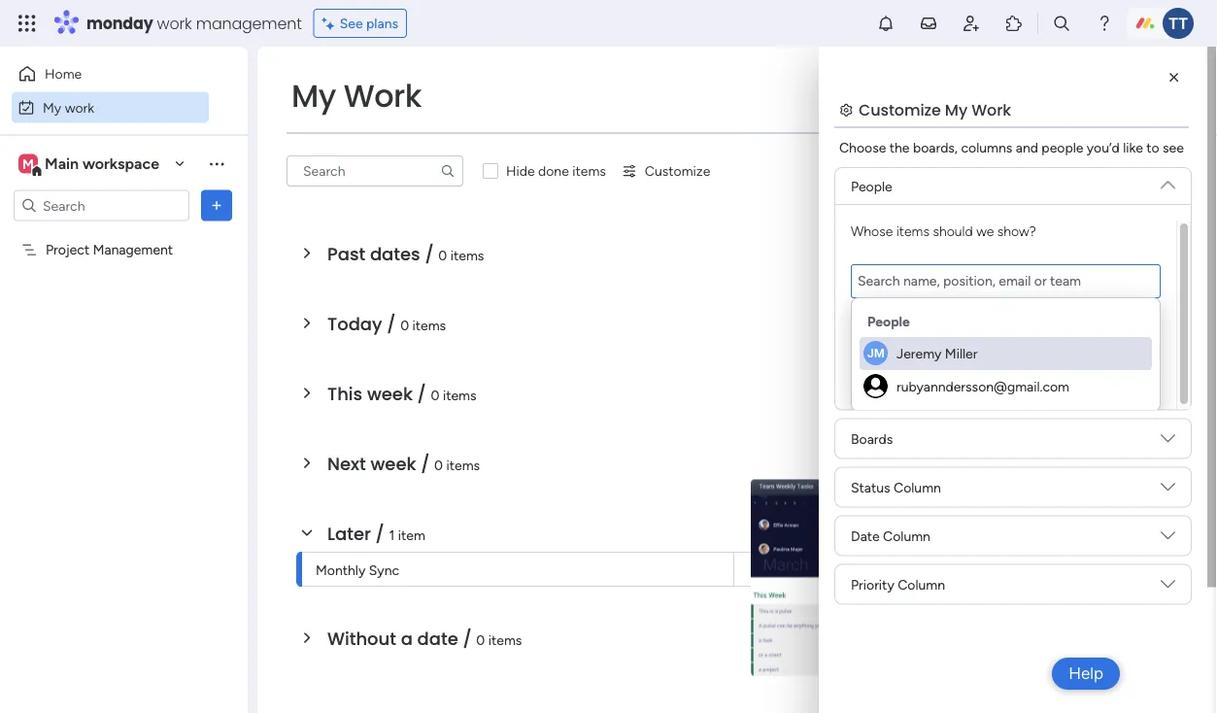 Task type: vqa. For each thing, say whether or not it's contained in the screenshot.
Team
no



Task type: describe. For each thing, give the bounding box(es) containing it.
dapulse dropdown down arrow image for priority column
[[1161, 577, 1175, 598]]

turtle
[[941, 337, 979, 355]]

rubyanndersson@gmail.com
[[897, 378, 1070, 395]]

items inside past dates / 0 items
[[451, 247, 484, 263]]

/ left 1
[[376, 521, 385, 546]]

boards,
[[913, 139, 958, 156]]

project management inside project management link
[[812, 563, 939, 579]]

past
[[327, 241, 365, 266]]

dapulse dropdown down arrow image for people
[[1161, 170, 1175, 192]]

items inside this week / 0 items
[[443, 387, 477, 403]]

help button
[[1052, 658, 1120, 690]]

see
[[1163, 139, 1184, 156]]

project inside list box
[[46, 241, 90, 258]]

board
[[882, 521, 917, 538]]

the
[[890, 139, 910, 156]]

0 vertical spatial people
[[851, 178, 893, 194]]

today / 0 items
[[327, 311, 446, 336]]

help
[[1069, 664, 1104, 683]]

Search in workspace field
[[41, 194, 162, 217]]

terry turtle image
[[868, 332, 897, 361]]

0 inside without a date / 0 items
[[476, 631, 485, 648]]

items inside without a date / 0 items
[[488, 631, 522, 648]]

customize for customize my work
[[859, 99, 941, 120]]

dapulse dropdown down arrow image for boards
[[1161, 431, 1175, 453]]

select product image
[[17, 14, 37, 33]]

dates
[[370, 241, 420, 266]]

date column
[[851, 528, 931, 544]]

we
[[976, 222, 994, 239]]

management
[[196, 12, 302, 34]]

items left should
[[896, 222, 930, 239]]

work for my
[[65, 99, 94, 116]]

should
[[933, 222, 973, 239]]

terry turtle
[[904, 337, 979, 355]]

customize my work
[[859, 99, 1011, 120]]

miller
[[945, 345, 978, 362]]

jeremy miller
[[897, 345, 978, 362]]

notifications image
[[876, 14, 896, 33]]

my inside main content
[[945, 99, 968, 120]]

monthly
[[316, 562, 366, 578]]

monday work management
[[86, 12, 302, 34]]

1 vertical spatial people
[[868, 313, 910, 330]]

my work button
[[12, 92, 209, 123]]

customize button
[[614, 155, 718, 187]]

today
[[327, 311, 382, 336]]

Filter dashboard by text search field
[[287, 155, 463, 187]]

whose items should we show?
[[851, 222, 1036, 239]]

items right the done
[[572, 163, 606, 179]]

0 for this week /
[[431, 387, 440, 403]]

later / 1 item
[[327, 521, 425, 546]]

see plans button
[[313, 9, 407, 38]]

home button
[[12, 58, 209, 89]]

item
[[398, 527, 425, 543]]

items inside today / 0 items
[[412, 317, 446, 333]]

workspace options image
[[207, 154, 226, 173]]

plans
[[366, 15, 398, 32]]

see plans
[[340, 15, 398, 32]]

inbox image
[[919, 14, 938, 33]]

later
[[327, 521, 371, 546]]

column for date column
[[883, 528, 931, 544]]

choose
[[839, 139, 886, 156]]

workspace
[[82, 154, 159, 173]]

choose the boards, columns and people you'd like to see
[[839, 139, 1184, 156]]

without a date / 0 items
[[327, 626, 522, 651]]

next
[[327, 451, 366, 476]]

priority column
[[851, 576, 945, 593]]

home
[[45, 66, 82, 82]]

without
[[327, 626, 396, 651]]

like
[[1123, 139, 1143, 156]]

see
[[340, 15, 363, 32]]

you'd
[[1087, 139, 1120, 156]]

help image
[[1095, 14, 1114, 33]]

main content containing past dates /
[[257, 47, 1217, 713]]

week for next
[[371, 451, 416, 476]]

terry turtle link
[[904, 337, 979, 355]]

0 horizontal spatial work
[[344, 74, 422, 118]]



Task type: locate. For each thing, give the bounding box(es) containing it.
do
[[1056, 563, 1072, 579]]

/
[[425, 241, 434, 266], [387, 311, 396, 336], [417, 381, 426, 406], [421, 451, 430, 476], [376, 521, 385, 546], [463, 626, 472, 651]]

to
[[1147, 139, 1160, 156]]

work for monday
[[157, 12, 192, 34]]

None search field
[[287, 155, 463, 187]]

1 vertical spatial management
[[859, 563, 939, 579]]

items down this week / 0 items
[[446, 457, 480, 473]]

0
[[438, 247, 447, 263], [400, 317, 409, 333], [431, 387, 440, 403], [434, 457, 443, 473], [476, 631, 485, 648]]

column for status column
[[894, 479, 941, 495]]

project inside main content
[[812, 563, 856, 579]]

search everything image
[[1052, 14, 1072, 33]]

dapulse dropdown down arrow image
[[1161, 431, 1175, 453], [1161, 479, 1175, 501]]

0 horizontal spatial project
[[46, 241, 90, 258]]

people
[[851, 178, 893, 194], [868, 313, 910, 330]]

1 vertical spatial project management
[[812, 563, 939, 579]]

apps image
[[1004, 14, 1024, 33]]

1 vertical spatial week
[[371, 451, 416, 476]]

m
[[22, 155, 34, 172]]

dapulse dropdown down arrow image
[[1161, 170, 1175, 192], [1161, 528, 1175, 550], [1161, 577, 1175, 598]]

2 horizontal spatial my
[[945, 99, 968, 120]]

status column
[[851, 479, 941, 495]]

a
[[401, 626, 413, 651]]

week
[[367, 381, 413, 406], [371, 451, 416, 476]]

column right priority
[[898, 576, 945, 593]]

project management down "date"
[[812, 563, 939, 579]]

week right this
[[367, 381, 413, 406]]

project management down search in workspace 'field'
[[46, 241, 173, 258]]

status
[[851, 479, 890, 495]]

0 inside past dates / 0 items
[[438, 247, 447, 263]]

date
[[851, 528, 880, 544]]

date
[[417, 626, 458, 651]]

0 up the next week / 0 items
[[431, 387, 440, 403]]

group
[[1070, 521, 1108, 538]]

0 right date
[[476, 631, 485, 648]]

my
[[291, 74, 336, 118], [945, 99, 968, 120], [43, 99, 61, 116]]

work inside button
[[65, 99, 94, 116]]

week for this
[[367, 381, 413, 406]]

options image
[[207, 196, 226, 215]]

priority
[[851, 576, 894, 593]]

main workspace
[[45, 154, 159, 173]]

boards
[[851, 430, 893, 447]]

/ right 'today'
[[387, 311, 396, 336]]

1 horizontal spatial customize
[[859, 99, 941, 120]]

1 vertical spatial column
[[883, 528, 931, 544]]

my inside button
[[43, 99, 61, 116]]

invite members image
[[962, 14, 981, 33]]

this
[[327, 381, 363, 406]]

0 right dates
[[438, 247, 447, 263]]

2 dapulse dropdown down arrow image from the top
[[1161, 528, 1175, 550]]

hide done items
[[506, 163, 606, 179]]

workspace selection element
[[18, 152, 162, 177]]

work right monday at left
[[157, 12, 192, 34]]

customize for customize
[[645, 163, 710, 179]]

1 dapulse dropdown down arrow image from the top
[[1161, 170, 1175, 192]]

items right date
[[488, 631, 522, 648]]

1 vertical spatial customize
[[645, 163, 710, 179]]

0 vertical spatial dapulse dropdown down arrow image
[[1161, 431, 1175, 453]]

0 for next week /
[[434, 457, 443, 473]]

my for my work
[[291, 74, 336, 118]]

1 horizontal spatial work
[[972, 99, 1011, 120]]

work down home
[[65, 99, 94, 116]]

items up the next week / 0 items
[[443, 387, 477, 403]]

1 vertical spatial dapulse dropdown down arrow image
[[1161, 479, 1175, 501]]

3 dapulse dropdown down arrow image from the top
[[1161, 577, 1175, 598]]

project down search in workspace 'field'
[[46, 241, 90, 258]]

past dates / 0 items
[[327, 241, 484, 266]]

1
[[389, 527, 395, 543]]

work inside main content
[[972, 99, 1011, 120]]

project management
[[46, 241, 173, 258], [812, 563, 939, 579]]

1 horizontal spatial work
[[157, 12, 192, 34]]

done
[[538, 163, 569, 179]]

0 vertical spatial week
[[367, 381, 413, 406]]

/ up the "item"
[[421, 451, 430, 476]]

Search name, position, email or team text field
[[851, 264, 1161, 298]]

0 vertical spatial management
[[93, 241, 173, 258]]

customize inside button
[[645, 163, 710, 179]]

monthly sync
[[316, 562, 399, 578]]

project down "date"
[[812, 563, 856, 579]]

people
[[1042, 139, 1084, 156]]

management down date column
[[859, 563, 939, 579]]

work up columns
[[972, 99, 1011, 120]]

0 for past dates /
[[438, 247, 447, 263]]

option
[[0, 232, 248, 236]]

project management list box
[[0, 229, 248, 528]]

0 right 'today'
[[400, 317, 409, 333]]

customize
[[859, 99, 941, 120], [645, 163, 710, 179]]

1 horizontal spatial project management
[[812, 563, 939, 579]]

my work
[[43, 99, 94, 116]]

my down home
[[43, 99, 61, 116]]

management down search in workspace 'field'
[[93, 241, 173, 258]]

terry
[[904, 337, 938, 355]]

column
[[894, 479, 941, 495], [883, 528, 931, 544], [898, 576, 945, 593]]

jeremy miller link
[[860, 337, 1152, 370]]

2 vertical spatial column
[[898, 576, 945, 593]]

management
[[93, 241, 173, 258], [859, 563, 939, 579]]

0 inside this week / 0 items
[[431, 387, 440, 403]]

/ right date
[[463, 626, 472, 651]]

0 vertical spatial project management
[[46, 241, 173, 258]]

0 horizontal spatial customize
[[645, 163, 710, 179]]

1 horizontal spatial management
[[859, 563, 939, 579]]

to do
[[1039, 563, 1072, 579]]

0 inside today / 0 items
[[400, 317, 409, 333]]

work down plans
[[344, 74, 422, 118]]

2 dapulse dropdown down arrow image from the top
[[1161, 479, 1175, 501]]

management inside project management list box
[[93, 241, 173, 258]]

0 vertical spatial dapulse dropdown down arrow image
[[1161, 170, 1175, 192]]

0 horizontal spatial work
[[65, 99, 94, 116]]

dapulse dropdown down arrow image for status column
[[1161, 479, 1175, 501]]

terry turtle image
[[1163, 8, 1194, 39]]

work
[[157, 12, 192, 34], [65, 99, 94, 116]]

items
[[572, 163, 606, 179], [896, 222, 930, 239], [451, 247, 484, 263], [412, 317, 446, 333], [443, 387, 477, 403], [446, 457, 480, 473], [488, 631, 522, 648]]

week right next
[[371, 451, 416, 476]]

management inside project management link
[[859, 563, 939, 579]]

sync
[[369, 562, 399, 578]]

whose
[[851, 222, 893, 239]]

/ right dates
[[425, 241, 434, 266]]

1 vertical spatial work
[[65, 99, 94, 116]]

my up boards, at top right
[[945, 99, 968, 120]]

0 horizontal spatial my
[[43, 99, 61, 116]]

items up this week / 0 items
[[412, 317, 446, 333]]

2 vertical spatial dapulse dropdown down arrow image
[[1161, 577, 1175, 598]]

0 vertical spatial project
[[46, 241, 90, 258]]

show?
[[998, 222, 1036, 239]]

my for my work
[[43, 99, 61, 116]]

column for priority column
[[898, 576, 945, 593]]

items inside the next week / 0 items
[[446, 457, 480, 473]]

1 horizontal spatial project
[[812, 563, 856, 579]]

search image
[[440, 163, 456, 179]]

0 horizontal spatial management
[[93, 241, 173, 258]]

0 inside the next week / 0 items
[[434, 457, 443, 473]]

columns
[[961, 139, 1013, 156]]

1 dapulse dropdown down arrow image from the top
[[1161, 431, 1175, 453]]

people down choose
[[851, 178, 893, 194]]

1 vertical spatial dapulse dropdown down arrow image
[[1161, 528, 1175, 550]]

0 vertical spatial column
[[894, 479, 941, 495]]

project
[[46, 241, 90, 258], [812, 563, 856, 579]]

/ up the next week / 0 items
[[417, 381, 426, 406]]

monday
[[86, 12, 153, 34]]

dapulse dropdown down arrow image for date column
[[1161, 528, 1175, 550]]

and
[[1016, 139, 1038, 156]]

people up terry turtle icon
[[868, 313, 910, 330]]

workspace image
[[18, 153, 38, 174]]

jeremy
[[897, 345, 942, 362]]

column up project management link
[[883, 528, 931, 544]]

rubyanndersson@gmail.com link
[[860, 370, 1152, 403]]

project management link
[[809, 553, 989, 588]]

0 horizontal spatial project management
[[46, 241, 173, 258]]

0 vertical spatial customize
[[859, 99, 941, 120]]

main content
[[257, 47, 1217, 713]]

my work
[[291, 74, 422, 118]]

0 down this week / 0 items
[[434, 457, 443, 473]]

0 vertical spatial work
[[157, 12, 192, 34]]

1 vertical spatial project
[[812, 563, 856, 579]]

None text field
[[851, 264, 1161, 298]]

work
[[344, 74, 422, 118], [972, 99, 1011, 120]]

to
[[1039, 563, 1053, 579]]

project management inside project management list box
[[46, 241, 173, 258]]

column up board
[[894, 479, 941, 495]]

my down see plans button
[[291, 74, 336, 118]]

1 horizontal spatial my
[[291, 74, 336, 118]]

hide
[[506, 163, 535, 179]]

items right dates
[[451, 247, 484, 263]]

main
[[45, 154, 79, 173]]

next week / 0 items
[[327, 451, 480, 476]]

this week / 0 items
[[327, 381, 477, 406]]



